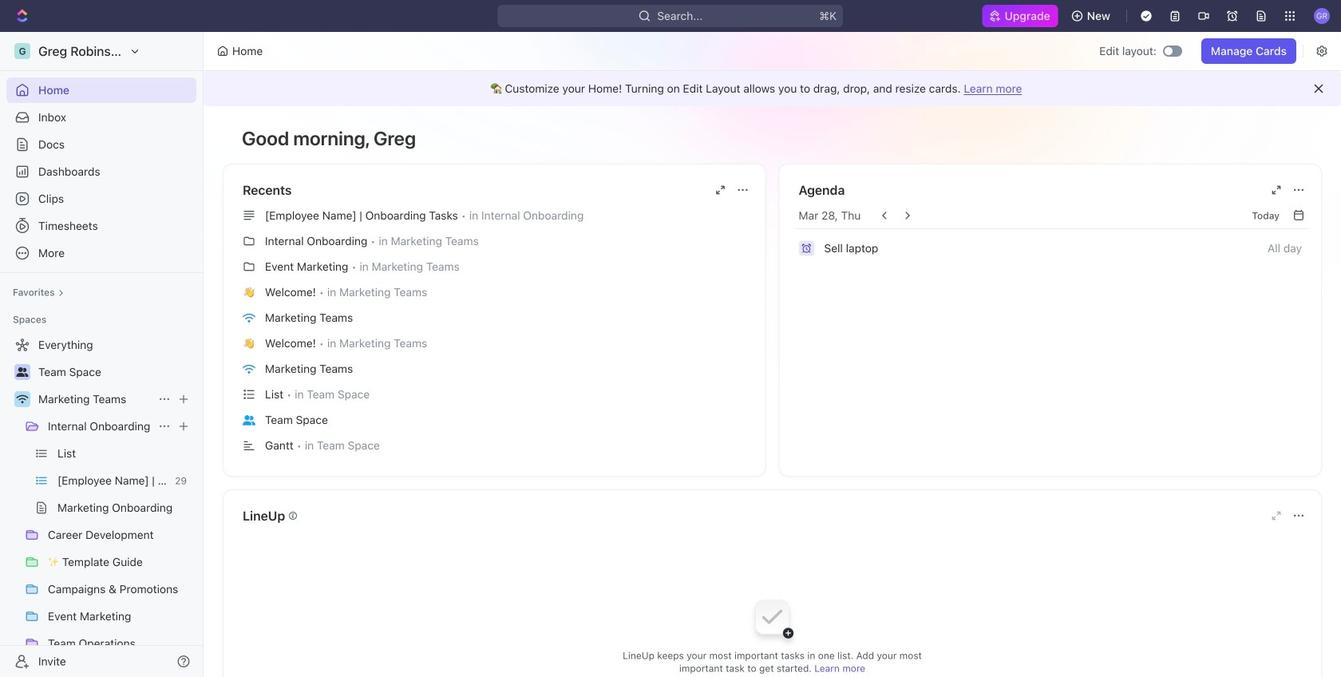 Task type: describe. For each thing, give the bounding box(es) containing it.
user group image
[[243, 415, 256, 425]]

2 wifi image from the top
[[243, 364, 256, 374]]

1 wifi image from the top
[[243, 313, 256, 323]]

greg robinson's workspace, , element
[[14, 43, 30, 59]]

tree inside sidebar navigation
[[6, 332, 196, 677]]

user group image
[[16, 367, 28, 377]]



Task type: vqa. For each thing, say whether or not it's contained in the screenshot.
leftmost wifi image
yes



Task type: locate. For each thing, give the bounding box(es) containing it.
wifi image
[[16, 394, 28, 404]]

sidebar navigation
[[0, 32, 207, 677]]

wifi image
[[243, 313, 256, 323], [243, 364, 256, 374]]

alert
[[204, 71, 1342, 106]]

tree
[[6, 332, 196, 677]]

0 vertical spatial wifi image
[[243, 313, 256, 323]]

1 vertical spatial wifi image
[[243, 364, 256, 374]]



